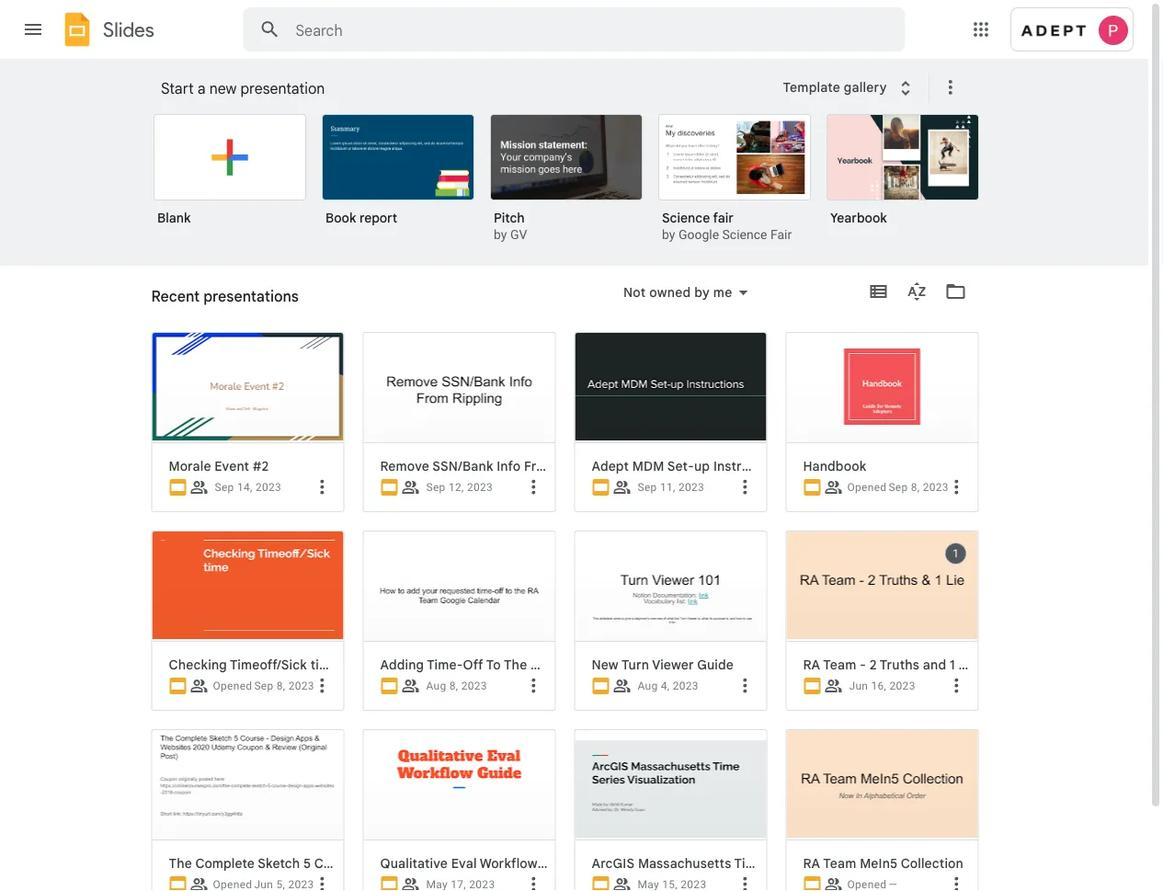 Task type: vqa. For each thing, say whether or not it's contained in the screenshot.
RA
yes



Task type: describe. For each thing, give the bounding box(es) containing it.
checking timeoff/sick time presentation google slides element
[[169, 657, 420, 673]]

book report option
[[322, 114, 475, 239]]

remove ssn/bank info from rippling google slides element
[[380, 458, 609, 475]]

arcgis massachusetts time series visualization option
[[574, 729, 887, 891]]

option inside recent presentations list box
[[151, 729, 344, 891]]

instructions
[[714, 458, 788, 474]]

ssn/bank
[[432, 458, 493, 474]]

guide for new turn viewer guide
[[697, 657, 734, 673]]

template gallery button
[[771, 71, 929, 104]]

sep for event
[[215, 481, 234, 494]]

new
[[209, 79, 237, 97]]

pitch by gv
[[494, 210, 527, 242]]

last opened by me aug 4, 2023 element
[[638, 680, 699, 693]]

last opened by me sep 8, 2023 element for handbook
[[889, 481, 949, 494]]

set-
[[668, 458, 694, 474]]

a
[[198, 79, 206, 97]]

time
[[311, 657, 338, 673]]

from
[[524, 458, 555, 474]]

11,
[[660, 481, 676, 494]]

new
[[592, 657, 619, 673]]

morale event #2 google slides element
[[169, 458, 336, 475]]

last opened by me may 15, 2023 element
[[638, 878, 707, 891]]

more actions. image
[[936, 76, 962, 98]]

event
[[215, 458, 249, 474]]

timeoff/sick
[[230, 657, 307, 673]]

owned
[[649, 284, 691, 300]]

report
[[360, 210, 398, 226]]

not owned by me
[[624, 284, 733, 300]]

12,
[[449, 481, 464, 494]]

up
[[694, 458, 710, 474]]

2023 for adding time-off to the ra team google calendar
[[461, 680, 487, 693]]

ra for ra team mein5 collection
[[803, 855, 821, 871]]

start
[[161, 79, 194, 97]]

arcgis massachusetts time series visualization google slides element
[[592, 855, 887, 872]]

last opened by me sep 12, 2023 element
[[426, 481, 493, 494]]

by for science
[[662, 227, 675, 242]]

to
[[486, 657, 501, 673]]

ra team - 2 truths and 1 lie google slides element
[[803, 657, 977, 673]]

series
[[767, 855, 806, 871]]

2023 for ra team - 2 truths and 1 lie
[[890, 680, 916, 693]]

science fair by google science fair
[[662, 210, 792, 242]]

8, for handbook
[[911, 481, 920, 494]]

adept mdm set-up instructions option
[[565, 0, 788, 891]]

1 recent presentations from the top
[[151, 287, 299, 305]]

opened sep 8, 2023 for checking timeoff/sick time presentation
[[213, 680, 314, 693]]

adding
[[380, 657, 424, 673]]

team for ra team mein5 collection
[[823, 855, 857, 871]]

4,
[[661, 680, 670, 693]]

google inside science fair by google science fair
[[679, 227, 719, 242]]

sep 11, 2023
[[638, 481, 705, 494]]

not owned by me button
[[612, 281, 760, 304]]

start a new presentation
[[161, 79, 325, 97]]

0 vertical spatial science
[[662, 210, 710, 226]]

qualitative eval workflow guide
[[380, 855, 577, 871]]

sep 14, 2023
[[215, 481, 281, 494]]

last opened by me may 17, 2023 element
[[426, 878, 495, 891]]

Search bar text field
[[296, 21, 859, 40]]

handbook option
[[777, 0, 979, 891]]

2023 inside checking timeoff/sick time presentation option
[[289, 680, 314, 693]]

8, for checking timeoff/sick time presentation
[[277, 680, 286, 693]]

aug 8, 2023
[[426, 680, 487, 693]]

morale
[[169, 458, 211, 474]]

ra team - 2 truths and 1 lie
[[803, 657, 977, 673]]

ra team mein5 collection google slides element
[[803, 855, 971, 872]]

fair
[[771, 227, 792, 242]]

visualization
[[809, 855, 887, 871]]

me
[[714, 284, 733, 300]]

team for ra team - 2 truths and 1 lie
[[823, 657, 857, 673]]

16,
[[871, 680, 887, 693]]

remove ssn/bank info from rippling option
[[354, 0, 609, 891]]

aug 4, 2023
[[638, 680, 699, 693]]

sep inside the handbook option
[[889, 481, 908, 494]]

eval
[[451, 855, 477, 871]]

14,
[[237, 481, 253, 494]]

jun
[[849, 680, 868, 693]]

book
[[326, 210, 356, 226]]

opened for checking timeoff/sick time presentation
[[213, 680, 252, 693]]

last opened by me jun 16, 2023 element
[[849, 680, 916, 693]]

gallery
[[844, 79, 887, 95]]

adept mdm set-up instructions
[[592, 458, 788, 474]]

massachusetts
[[638, 855, 732, 871]]

2023 for new turn viewer guide
[[673, 680, 699, 693]]

last opened by me aug 8, 2023 element
[[426, 680, 487, 693]]

-
[[860, 657, 866, 673]]

science fair option
[[659, 114, 811, 245]]

fair
[[713, 210, 734, 226]]

sep for mdm
[[638, 481, 657, 494]]

template gallery
[[783, 79, 887, 95]]

ra inside adding time-off to the ra team google calendar google slides element
[[531, 657, 548, 673]]

mdm
[[632, 458, 665, 474]]

morale event #2 option
[[142, 0, 344, 891]]

qualitative eval workflow guide google slides element
[[380, 855, 577, 872]]

pitch option
[[490, 114, 643, 245]]

checking timeoff/sick time presentation
[[169, 657, 420, 673]]

calendar
[[635, 657, 691, 673]]

and
[[923, 657, 947, 673]]

adding time-off to the ra team google calendar option
[[363, 531, 691, 891]]

arcgis massachusetts time series visualization
[[592, 855, 887, 871]]

info
[[497, 458, 521, 474]]

presentation
[[341, 657, 420, 673]]

2023 for remove ssn/bank info from rippling
[[467, 481, 493, 494]]

2 recent presentations from the top
[[151, 294, 280, 310]]

aug for time-
[[426, 680, 447, 693]]

time
[[734, 855, 764, 871]]

slides link
[[59, 11, 154, 52]]



Task type: locate. For each thing, give the bounding box(es) containing it.
ra inside "ra team - 2 truths and 1 lie google slides" element
[[803, 657, 821, 673]]

recent presentations heading
[[151, 266, 299, 325]]

checking timeoff/sick time presentation option
[[151, 531, 420, 891]]

opened inside checking timeoff/sick time presentation option
[[213, 680, 252, 693]]

aug left 4,
[[638, 680, 658, 693]]

remove ssn/bank info from rippling
[[380, 458, 609, 474]]

2
[[870, 657, 877, 673]]

lie
[[959, 657, 977, 673]]

by inside science fair by google science fair
[[662, 227, 675, 242]]

google
[[679, 227, 719, 242], [587, 657, 632, 673]]

2023 inside adding time-off to the ra team google calendar option
[[461, 680, 487, 693]]

2 aug from the left
[[638, 680, 658, 693]]

2023 down #2
[[256, 481, 281, 494]]

gv
[[510, 227, 527, 242]]

ra
[[531, 657, 548, 673], [803, 657, 821, 673], [803, 855, 821, 871]]

book report
[[326, 210, 398, 226]]

8, inside adding time-off to the ra team google calendar option
[[450, 680, 458, 693]]

science down fair
[[722, 227, 767, 242]]

rippling
[[559, 458, 609, 474]]

1 horizontal spatial opened sep 8, 2023
[[848, 481, 949, 494]]

0 vertical spatial opened sep 8, 2023
[[848, 481, 949, 494]]

viewer
[[652, 657, 694, 673]]

2 recent from the top
[[151, 294, 194, 310]]

ra for ra team - 2 truths and 1 lie
[[803, 657, 821, 673]]

opened sep 8, 2023 down handbook google slides element
[[848, 481, 949, 494]]

opened sep 8, 2023 for handbook
[[848, 481, 949, 494]]

aug inside adding time-off to the ra team google calendar option
[[426, 680, 447, 693]]

opened inside the handbook option
[[848, 481, 887, 494]]

1 vertical spatial science
[[722, 227, 767, 242]]

0 horizontal spatial 8,
[[277, 680, 286, 693]]

8,
[[911, 481, 920, 494], [277, 680, 286, 693], [450, 680, 458, 693]]

8, down the time-
[[450, 680, 458, 693]]

new turn viewer guide
[[592, 657, 734, 673]]

mein5
[[860, 855, 898, 871]]

0 vertical spatial guide
[[697, 657, 734, 673]]

google science fair link
[[679, 227, 792, 242]]

sep inside remove ssn/bank info from rippling option
[[426, 481, 446, 494]]

2023
[[256, 481, 281, 494], [467, 481, 493, 494], [679, 481, 705, 494], [923, 481, 949, 494], [289, 680, 314, 693], [461, 680, 487, 693], [673, 680, 699, 693], [890, 680, 916, 693]]

checking
[[169, 657, 227, 673]]

presentation
[[241, 79, 325, 97]]

the
[[504, 657, 527, 673]]

1 horizontal spatial opened
[[848, 481, 887, 494]]

new turn viewer guide option
[[574, 531, 768, 891]]

arcgis
[[592, 855, 635, 871]]

aug down the time-
[[426, 680, 447, 693]]

truths
[[880, 657, 920, 673]]

aug
[[426, 680, 447, 693], [638, 680, 658, 693]]

1 horizontal spatial guide
[[697, 657, 734, 673]]

sep for ssn/bank
[[426, 481, 446, 494]]

last opened by me sep 8, 2023 element for checking timeoff/sick time presentation
[[254, 680, 314, 693]]

jun 16, 2023
[[849, 680, 916, 693]]

remove
[[380, 458, 429, 474]]

qualitative eval workflow guide option
[[363, 729, 577, 891]]

1 horizontal spatial last opened by me sep 8, 2023 element
[[889, 481, 949, 494]]

opened down checking
[[213, 680, 252, 693]]

opened sep 8, 2023 down the timeoff/sick
[[213, 680, 314, 693]]

recent presentations list box
[[142, 0, 997, 891]]

0 horizontal spatial opened sep 8, 2023
[[213, 680, 314, 693]]

8, inside checking timeoff/sick time presentation option
[[277, 680, 286, 693]]

team
[[551, 657, 584, 673], [823, 657, 857, 673], [823, 855, 857, 871]]

0 horizontal spatial aug
[[426, 680, 447, 693]]

1 vertical spatial 1
[[950, 657, 955, 673]]

opened sep 8, 2023
[[848, 481, 949, 494], [213, 680, 314, 693]]

2 horizontal spatial by
[[695, 284, 710, 300]]

workflow
[[480, 855, 538, 871]]

ra left -
[[803, 657, 821, 673]]

not
[[624, 284, 646, 300]]

2023 down handbook google slides element
[[923, 481, 949, 494]]

blank
[[157, 210, 191, 226]]

opened
[[848, 481, 887, 494], [213, 680, 252, 693]]

2023 inside remove ssn/bank info from rippling option
[[467, 481, 493, 494]]

blank option
[[154, 114, 306, 239]]

1 aug from the left
[[426, 680, 447, 693]]

sep left 14,
[[215, 481, 234, 494]]

guide for qualitative eval workflow guide
[[541, 855, 577, 871]]

2023 inside morale event #2 option
[[256, 481, 281, 494]]

ra team mein5 collection
[[803, 855, 964, 871]]

0 vertical spatial last opened by me sep 8, 2023 element
[[889, 481, 949, 494]]

template
[[783, 79, 841, 95]]

0 horizontal spatial by
[[494, 227, 507, 242]]

0 vertical spatial 1
[[953, 547, 959, 560]]

1 horizontal spatial science
[[722, 227, 767, 242]]

pitch
[[494, 210, 525, 226]]

last opened by me jun 5, 2023 element
[[254, 878, 314, 891]]

guide inside option
[[541, 855, 577, 871]]

opened sep 8, 2023 inside the handbook option
[[848, 481, 949, 494]]

off
[[463, 657, 483, 673]]

sep inside checking timeoff/sick time presentation option
[[254, 680, 274, 693]]

adept
[[592, 458, 629, 474]]

sep down the timeoff/sick
[[254, 680, 274, 693]]

0 vertical spatial google
[[679, 227, 719, 242]]

guide right viewer
[[697, 657, 734, 673]]

2023 down truths
[[890, 680, 916, 693]]

google left calendar
[[587, 657, 632, 673]]

8, down the timeoff/sick
[[277, 680, 286, 693]]

time-
[[427, 657, 463, 673]]

presentations
[[203, 287, 299, 305], [197, 294, 280, 310]]

handbook google slides element
[[803, 458, 971, 475]]

1 vertical spatial guide
[[541, 855, 577, 871]]

team left mein5
[[823, 855, 857, 871]]

2023 for morale event #2
[[256, 481, 281, 494]]

team left new
[[551, 657, 584, 673]]

1 vertical spatial opened
[[213, 680, 252, 693]]

google down fair
[[679, 227, 719, 242]]

sep 12, 2023
[[426, 481, 493, 494]]

last opened by me sep 8, 2023 element inside checking timeoff/sick time presentation option
[[254, 680, 314, 693]]

last opened by me sep 8, 2023 element
[[889, 481, 949, 494], [254, 680, 314, 693]]

gv link
[[510, 227, 527, 242]]

science left fair
[[662, 210, 710, 226]]

collection
[[901, 855, 964, 871]]

1 vertical spatial last opened by me sep 8, 2023 element
[[254, 680, 314, 693]]

1 vertical spatial google
[[587, 657, 632, 673]]

2023 right 12, at the bottom of the page
[[467, 481, 493, 494]]

2 horizontal spatial 8,
[[911, 481, 920, 494]]

never opened by me element
[[889, 878, 898, 891]]

0 horizontal spatial last opened by me sep 8, 2023 element
[[254, 680, 314, 693]]

2023 down adept mdm set-up instructions google slides 'element'
[[679, 481, 705, 494]]

slides
[[103, 17, 154, 42]]

ra team mein5 collection option
[[786, 729, 979, 891]]

adding time-off to the ra team google calendar google slides element
[[380, 657, 691, 673]]

sep inside morale event #2 option
[[215, 481, 234, 494]]

sep down handbook google slides element
[[889, 481, 908, 494]]

morale event #2
[[169, 458, 269, 474]]

None search field
[[243, 7, 905, 52]]

by up owned
[[662, 227, 675, 242]]

yearbook
[[831, 210, 887, 226]]

yearbook option
[[827, 114, 979, 239]]

adept mdm set-up instructions google slides element
[[592, 458, 788, 475]]

list box
[[154, 110, 1000, 267]]

sep left 12, at the bottom of the page
[[426, 481, 446, 494]]

new turn viewer guide google slides element
[[592, 657, 759, 673]]

start a new presentation heading
[[161, 59, 771, 118]]

sep left 11,
[[638, 481, 657, 494]]

0 vertical spatial opened
[[848, 481, 887, 494]]

search image
[[252, 11, 288, 48]]

sep inside adept mdm set-up instructions option
[[638, 481, 657, 494]]

1 recent from the top
[[151, 287, 200, 305]]

main menu image
[[22, 18, 44, 40]]

2023 inside ra team - 2 truths and 1 lie option
[[890, 680, 916, 693]]

qualitative
[[380, 855, 448, 871]]

2023 down checking timeoff/sick time presentation google slides element
[[289, 680, 314, 693]]

presentations inside heading
[[203, 287, 299, 305]]

2023 inside adept mdm set-up instructions option
[[679, 481, 705, 494]]

ra team - 2 truths and 1 lie option
[[786, 531, 979, 891]]

0 horizontal spatial science
[[662, 210, 710, 226]]

ra right the
[[531, 657, 548, 673]]

last opened by me sep 8, 2023 element down checking timeoff/sick time presentation google slides element
[[254, 680, 314, 693]]

ra inside the ra team mein5 collection google slides element
[[803, 855, 821, 871]]

2023 inside new turn viewer guide option
[[673, 680, 699, 693]]

list box containing blank
[[154, 110, 1000, 267]]

guide inside option
[[697, 657, 734, 673]]

by inside popup button
[[695, 284, 710, 300]]

science
[[662, 210, 710, 226], [722, 227, 767, 242]]

8, down handbook google slides element
[[911, 481, 920, 494]]

option
[[151, 729, 344, 891]]

1 vertical spatial opened sep 8, 2023
[[213, 680, 314, 693]]

google inside option
[[587, 657, 632, 673]]

ra right the time
[[803, 855, 821, 871]]

by left me
[[695, 284, 710, 300]]

guide
[[697, 657, 734, 673], [541, 855, 577, 871]]

by for not
[[695, 284, 710, 300]]

8, inside the handbook option
[[911, 481, 920, 494]]

1 horizontal spatial 8,
[[450, 680, 458, 693]]

1 horizontal spatial aug
[[638, 680, 658, 693]]

aug for turn
[[638, 680, 658, 693]]

last opened by me sep 8, 2023 element down handbook google slides element
[[889, 481, 949, 494]]

0 horizontal spatial google
[[587, 657, 632, 673]]

0 horizontal spatial opened
[[213, 680, 252, 693]]

adding time-off to the ra team google calendar
[[380, 657, 691, 673]]

last opened by me sep 11, 2023 element
[[638, 481, 705, 494]]

2023 right 4,
[[673, 680, 699, 693]]

opened for handbook
[[848, 481, 887, 494]]

aug inside new turn viewer guide option
[[638, 680, 658, 693]]

by inside pitch by gv
[[494, 227, 507, 242]]

1 button
[[945, 543, 967, 565], [945, 543, 967, 565]]

2023 down the off
[[461, 680, 487, 693]]

2023 inside the handbook option
[[923, 481, 949, 494]]

team left -
[[823, 657, 857, 673]]

opened down handbook google slides element
[[848, 481, 887, 494]]

2023 for adept mdm set-up instructions
[[679, 481, 705, 494]]

1 horizontal spatial by
[[662, 227, 675, 242]]

#2
[[253, 458, 269, 474]]

0 horizontal spatial guide
[[541, 855, 577, 871]]

recent inside heading
[[151, 287, 200, 305]]

1 horizontal spatial google
[[679, 227, 719, 242]]

opened sep 8, 2023 inside checking timeoff/sick time presentation option
[[213, 680, 314, 693]]

handbook
[[803, 458, 867, 474]]

turn
[[622, 657, 649, 673]]

1
[[953, 547, 959, 560], [950, 657, 955, 673]]

guide right workflow
[[541, 855, 577, 871]]

the complete sketch 5 course - design apps & websites 2020 udemy discount & review (slide) google slides element
[[169, 855, 336, 872]]

by left gv
[[494, 227, 507, 242]]

by
[[494, 227, 507, 242], [662, 227, 675, 242], [695, 284, 710, 300]]

last opened by me sep 14, 2023 element
[[215, 481, 281, 494]]



